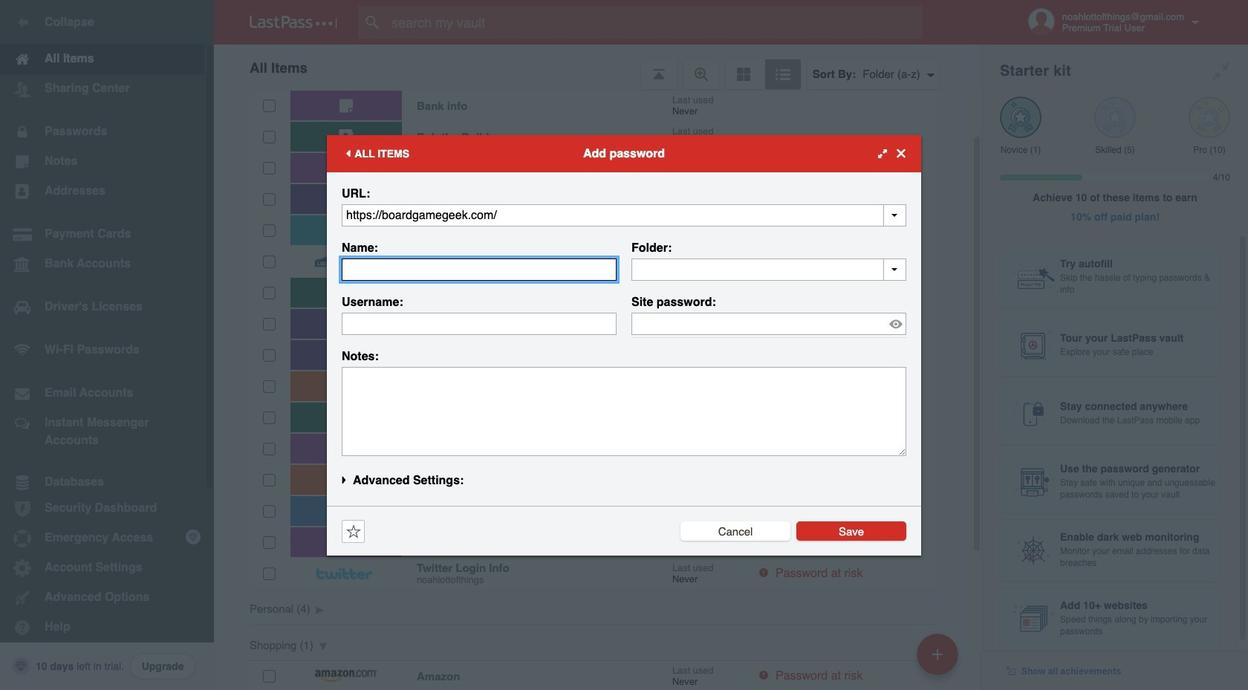 Task type: locate. For each thing, give the bounding box(es) containing it.
None text field
[[342, 258, 617, 280]]

dialog
[[327, 135, 921, 555]]

None text field
[[342, 204, 906, 226], [631, 258, 906, 280], [342, 312, 617, 335], [342, 367, 906, 456], [342, 204, 906, 226], [631, 258, 906, 280], [342, 312, 617, 335], [342, 367, 906, 456]]

main navigation navigation
[[0, 0, 214, 690]]

lastpass image
[[250, 16, 337, 29]]

None password field
[[631, 312, 906, 335]]

Search search field
[[358, 6, 952, 39]]

new item image
[[932, 649, 943, 659]]



Task type: describe. For each thing, give the bounding box(es) containing it.
new item navigation
[[911, 629, 967, 690]]

search my vault text field
[[358, 6, 952, 39]]

vault options navigation
[[214, 45, 982, 89]]



Task type: vqa. For each thing, say whether or not it's contained in the screenshot.
Vault options navigation
yes



